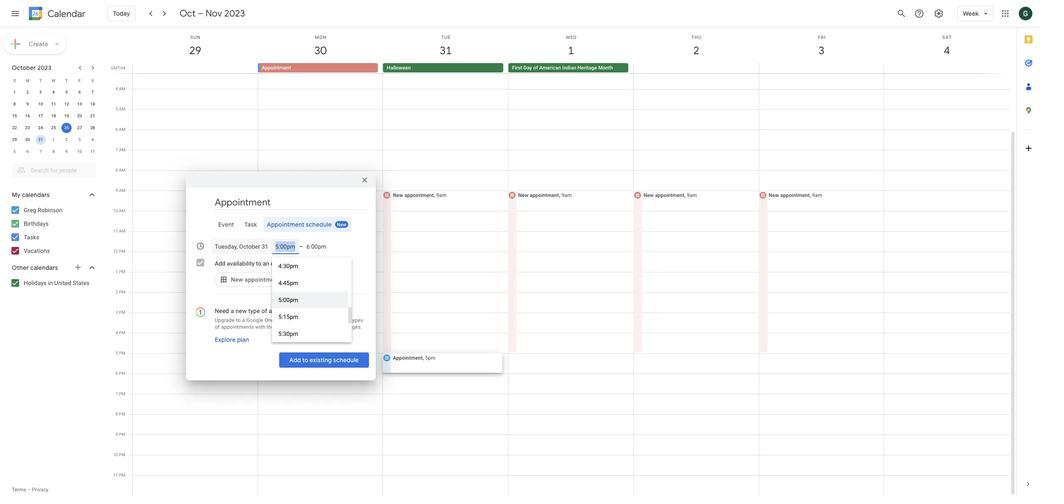 Task type: locate. For each thing, give the bounding box(es) containing it.
11 pm from the top
[[119, 453, 125, 457]]

am
[[119, 86, 125, 91], [119, 107, 125, 111], [119, 127, 125, 132], [119, 147, 125, 152], [119, 168, 125, 172], [119, 188, 125, 193], [119, 209, 125, 213], [119, 229, 125, 234]]

0 vertical spatial of
[[534, 65, 538, 71]]

type
[[248, 308, 260, 314]]

6 down 30 element
[[26, 149, 29, 154]]

1 down 25 element
[[52, 137, 55, 142]]

1 horizontal spatial new
[[337, 222, 347, 228]]

10 am
[[113, 209, 125, 213]]

12 down 11 am
[[113, 249, 118, 254]]

schedule down to element
[[293, 260, 317, 267]]

2 down m
[[26, 90, 29, 95]]

4 new appointment , 9am from the left
[[769, 192, 823, 198]]

29 inside row group
[[12, 137, 17, 142]]

pm down 8 pm
[[119, 432, 125, 437]]

30 link
[[311, 41, 330, 61]]

8 down november 1 element
[[52, 149, 55, 154]]

13 element
[[75, 99, 85, 109]]

6 for november 6 element
[[26, 149, 29, 154]]

8 am from the top
[[119, 229, 125, 234]]

4 up "5 am" on the left top
[[116, 86, 118, 91]]

1 vertical spatial 29
[[12, 137, 17, 142]]

7 for 7 am
[[116, 147, 118, 152]]

upgrade
[[215, 317, 235, 323]]

4 for 4 pm
[[116, 331, 118, 335]]

3 pm from the top
[[119, 290, 125, 295]]

s left m
[[13, 78, 16, 83]]

10 for the november 10 element
[[77, 149, 82, 154]]

9 up 16
[[26, 102, 29, 106]]

1 vertical spatial a
[[242, 317, 245, 323]]

2 9am from the left
[[562, 192, 572, 198]]

a up appointments
[[242, 317, 245, 323]]

pm down the 10 pm
[[119, 473, 125, 478]]

29 link
[[186, 41, 205, 61]]

0 vertical spatial new
[[337, 222, 347, 228]]

0 vertical spatial plan
[[298, 317, 308, 323]]

robinson
[[38, 207, 62, 214]]

– for nov
[[198, 8, 203, 19]]

12 inside grid
[[113, 249, 118, 254]]

of right "type"
[[262, 308, 267, 314]]

add
[[215, 260, 225, 267], [290, 356, 301, 364]]

united
[[54, 280, 71, 287]]

7 down 6 am
[[116, 147, 118, 152]]

12 for 12 pm
[[113, 249, 118, 254]]

11 up 18
[[51, 102, 56, 106]]

6 down f
[[78, 90, 81, 95]]

am for 6 am
[[119, 127, 125, 132]]

19 element
[[62, 111, 72, 121]]

8 up 9 am on the left of page
[[116, 168, 118, 172]]

2 vertical spatial appointment
[[393, 355, 423, 361]]

appointment , 5pm
[[393, 355, 436, 361]]

9 for 9 pm
[[116, 432, 118, 437]]

1 pm from the top
[[119, 249, 125, 254]]

31 down tue
[[439, 44, 452, 58]]

1 horizontal spatial of
[[262, 308, 267, 314]]

4 down 28 element
[[91, 137, 94, 142]]

vacations
[[24, 248, 50, 254]]

31
[[439, 44, 452, 58], [38, 137, 43, 142]]

task button
[[241, 217, 260, 232]]

8 pm
[[116, 412, 125, 417]]

6 for 6 am
[[116, 127, 118, 132]]

8 for 8 am
[[116, 168, 118, 172]]

pm down "3 pm"
[[119, 331, 125, 335]]

1 horizontal spatial a
[[242, 317, 245, 323]]

task
[[244, 221, 257, 228]]

privacy
[[32, 487, 48, 493]]

to element
[[299, 243, 303, 250]]

0 vertical spatial 12
[[64, 102, 69, 106]]

7 am from the top
[[119, 209, 125, 213]]

1 vertical spatial new
[[236, 308, 247, 314]]

4 am from the top
[[119, 147, 125, 152]]

2
[[693, 44, 699, 58], [26, 90, 29, 95], [65, 137, 68, 142], [116, 290, 118, 295]]

10 up 11 am
[[113, 209, 118, 213]]

2 vertical spatial schedule
[[333, 356, 359, 364]]

7 pm from the top
[[119, 371, 125, 376]]

calendars inside dropdown button
[[30, 264, 58, 272]]

9 pm from the top
[[119, 412, 125, 417]]

1 horizontal spatial 31
[[439, 44, 452, 58]]

3 9am from the left
[[687, 192, 697, 198]]

am for 11 am
[[119, 229, 125, 234]]

row containing 29
[[8, 134, 99, 146]]

10 for 10 pm
[[113, 453, 118, 457]]

plan up schedules
[[298, 317, 308, 323]]

0 horizontal spatial t
[[39, 78, 42, 83]]

tue 31
[[439, 35, 452, 58]]

0 horizontal spatial existing
[[271, 260, 291, 267]]

None search field
[[0, 159, 105, 178]]

0 vertical spatial 2023
[[224, 8, 245, 19]]

add to existing schedule button
[[279, 350, 369, 370]]

2 horizontal spatial of
[[534, 65, 538, 71]]

pm down 2 pm
[[119, 310, 125, 315]]

14
[[90, 102, 95, 106]]

appointment inside tab list
[[267, 221, 305, 228]]

november 9 element
[[62, 147, 72, 157]]

Start time text field
[[275, 242, 296, 252]]

12
[[64, 102, 69, 106], [113, 249, 118, 254]]

settings menu image
[[934, 8, 944, 19]]

gmt-
[[111, 66, 121, 70]]

pm for 12 pm
[[119, 249, 125, 254]]

4 down sat
[[944, 44, 950, 58]]

pm up the 1 pm
[[119, 249, 125, 254]]

30 down 23 element
[[25, 137, 30, 142]]

new element
[[335, 221, 349, 228]]

0 horizontal spatial of
[[215, 324, 220, 330]]

0 vertical spatial schedule
[[306, 221, 332, 228]]

am up "5 am" on the left top
[[119, 86, 125, 91]]

11 for 11 pm
[[113, 473, 118, 478]]

november 5 element
[[9, 147, 20, 157]]

of down the upgrade
[[215, 324, 220, 330]]

2 vertical spatial of
[[215, 324, 220, 330]]

calendars inside dropdown button
[[22, 191, 50, 199]]

1 horizontal spatial 2023
[[224, 8, 245, 19]]

7 down 31 element
[[39, 149, 42, 154]]

own
[[279, 324, 289, 330]]

pm down 9 pm
[[119, 453, 125, 457]]

29 down sun
[[189, 44, 201, 58]]

11 down november 4 "element"
[[90, 149, 95, 154]]

11
[[51, 102, 56, 106], [90, 149, 95, 154], [113, 229, 118, 234], [113, 473, 118, 478]]

10 pm
[[113, 453, 125, 457]]

existing right an
[[271, 260, 291, 267]]

25 element
[[49, 123, 59, 133]]

2 vertical spatial –
[[27, 487, 31, 493]]

0 vertical spatial existing
[[271, 260, 291, 267]]

1 vertical spatial 31
[[38, 137, 43, 142]]

5 down 4 pm
[[116, 351, 118, 356]]

start time list box
[[272, 258, 352, 342]]

row group
[[8, 86, 99, 158]]

2023 right nov
[[224, 8, 245, 19]]

schedule down "pages."
[[333, 356, 359, 364]]

22 element
[[9, 123, 20, 133]]

0 horizontal spatial 12
[[64, 102, 69, 106]]

23
[[25, 125, 30, 130]]

12 inside row group
[[64, 102, 69, 106]]

am up 12 pm
[[119, 229, 125, 234]]

1 horizontal spatial plan
[[298, 317, 308, 323]]

6 down "5 am" on the left top
[[116, 127, 118, 132]]

8 down 7 pm
[[116, 412, 118, 417]]

grid
[[109, 8, 1017, 496]]

am down 4 am
[[119, 107, 125, 111]]

– right terms link
[[27, 487, 31, 493]]

1 am from the top
[[119, 86, 125, 91]]

of right day
[[534, 65, 538, 71]]

1 horizontal spatial 29
[[189, 44, 201, 58]]

12 pm from the top
[[119, 473, 125, 478]]

cell
[[133, 8, 258, 496], [258, 8, 383, 496], [382, 8, 509, 496], [508, 8, 634, 496], [633, 8, 759, 496], [758, 8, 885, 496], [885, 8, 1010, 496], [133, 63, 258, 73], [634, 63, 759, 73], [759, 63, 884, 73], [884, 63, 1010, 73]]

11 down 10 am
[[113, 229, 118, 234]]

0 vertical spatial appointment
[[262, 65, 291, 71]]

add down 5:30pm
[[290, 356, 301, 364]]

,
[[434, 192, 435, 198], [559, 192, 560, 198], [685, 192, 686, 198], [810, 192, 811, 198], [423, 355, 424, 361]]

november 6 element
[[22, 147, 33, 157]]

calendar
[[47, 8, 86, 20]]

5 for 5 am
[[116, 107, 118, 111]]

row
[[129, 8, 1010, 496], [129, 63, 1017, 73], [8, 75, 99, 86], [8, 86, 99, 98], [8, 98, 99, 110], [8, 110, 99, 122], [8, 122, 99, 134], [8, 134, 99, 146], [8, 146, 99, 158]]

0 horizontal spatial 29
[[12, 137, 17, 142]]

8 inside 'element'
[[52, 149, 55, 154]]

to left an
[[256, 260, 261, 267]]

3 down "fri"
[[818, 44, 824, 58]]

0 horizontal spatial new
[[236, 308, 247, 314]]

pm for 7 pm
[[119, 392, 125, 396]]

18 element
[[49, 111, 59, 121]]

11 for 11 am
[[113, 229, 118, 234]]

pm up "3 pm"
[[119, 290, 125, 295]]

4 pm from the top
[[119, 310, 125, 315]]

27 element
[[75, 123, 85, 133]]

appointments
[[221, 324, 254, 330]]

availability
[[227, 260, 255, 267]]

0 vertical spatial 31
[[439, 44, 452, 58]]

15 element
[[9, 111, 20, 121]]

10 up 11 pm
[[113, 453, 118, 457]]

6 inside november 6 element
[[26, 149, 29, 154]]

2 am from the top
[[119, 107, 125, 111]]

my calendars
[[12, 191, 50, 199]]

other
[[12, 264, 29, 272]]

6 am from the top
[[119, 188, 125, 193]]

t
[[39, 78, 42, 83], [65, 78, 68, 83]]

7 pm
[[116, 392, 125, 396]]

october 2023 grid
[[8, 75, 99, 158]]

9 down november 2 element
[[65, 149, 68, 154]]

2 down thu
[[693, 44, 699, 58]]

sun
[[190, 35, 201, 40]]

november 11 element
[[88, 147, 98, 157]]

10 for 10 am
[[113, 209, 118, 213]]

holidays in united states
[[24, 280, 90, 287]]

1 vertical spatial 30
[[25, 137, 30, 142]]

add other calendars image
[[74, 263, 82, 272]]

1 horizontal spatial –
[[198, 8, 203, 19]]

30 down mon
[[314, 44, 326, 58]]

calendars up greg
[[22, 191, 50, 199]]

row containing s
[[8, 75, 99, 86]]

10
[[38, 102, 43, 106], [77, 149, 82, 154], [113, 209, 118, 213], [113, 453, 118, 457]]

0 vertical spatial a
[[231, 308, 234, 314]]

thu
[[692, 35, 702, 40]]

5:15pm
[[278, 314, 298, 320]]

am down 9 am on the left of page
[[119, 209, 125, 213]]

row containing appointment
[[129, 63, 1017, 73]]

pm up 7 pm
[[119, 371, 125, 376]]

s right f
[[91, 78, 94, 83]]

10 down november 3 element
[[77, 149, 82, 154]]

End time text field
[[307, 242, 327, 252]]

4 for november 4 "element"
[[91, 137, 94, 142]]

american
[[540, 65, 561, 71]]

1 vertical spatial schedule
[[293, 260, 317, 267]]

november 2 element
[[62, 135, 72, 145]]

5 am from the top
[[119, 168, 125, 172]]

booking
[[326, 324, 345, 330]]

1 vertical spatial of
[[262, 308, 267, 314]]

6 for 6 pm
[[116, 371, 118, 376]]

indian
[[563, 65, 577, 71]]

schedule
[[306, 221, 332, 228], [293, 260, 317, 267], [333, 356, 359, 364]]

oct – nov 2023
[[180, 8, 245, 19]]

a
[[231, 308, 234, 314], [242, 317, 245, 323]]

appointment inside button
[[262, 65, 291, 71]]

plan
[[298, 317, 308, 323], [237, 336, 249, 344]]

pm down 4 pm
[[119, 351, 125, 356]]

2 inside thu 2
[[693, 44, 699, 58]]

7 up 14
[[91, 90, 94, 95]]

add for add to existing schedule
[[290, 356, 301, 364]]

1 vertical spatial 12
[[113, 249, 118, 254]]

to up appointments
[[236, 317, 241, 323]]

1 new appointment , 9am from the left
[[393, 192, 447, 198]]

am up 9 am on the left of page
[[119, 168, 125, 172]]

10 pm from the top
[[119, 432, 125, 437]]

0 horizontal spatial s
[[13, 78, 16, 83]]

5 down 29 element
[[13, 149, 16, 154]]

11 for november 11 element on the left of page
[[90, 149, 95, 154]]

other calendars
[[12, 264, 58, 272]]

14 element
[[88, 99, 98, 109]]

appointment schedule
[[267, 221, 332, 228]]

0 horizontal spatial 2023
[[37, 64, 51, 72]]

a right need
[[231, 308, 234, 314]]

7 down 6 pm
[[116, 392, 118, 396]]

pm down 6 pm
[[119, 392, 125, 396]]

0 vertical spatial 29
[[189, 44, 201, 58]]

tab list
[[1017, 28, 1041, 473], [193, 217, 369, 232]]

5:00pm option
[[272, 292, 348, 309]]

3 down 27 element
[[78, 137, 81, 142]]

2023 right the october
[[37, 64, 51, 72]]

0 horizontal spatial –
[[27, 487, 31, 493]]

6 pm from the top
[[119, 351, 125, 356]]

appointment
[[262, 65, 291, 71], [267, 221, 305, 228], [393, 355, 423, 361]]

2 link
[[687, 41, 706, 61]]

5 pm from the top
[[119, 331, 125, 335]]

6 up 7 pm
[[116, 371, 118, 376]]

1 vertical spatial add
[[290, 356, 301, 364]]

29 inside grid
[[189, 44, 201, 58]]

0 horizontal spatial tab list
[[193, 217, 369, 232]]

21 element
[[88, 111, 98, 121]]

12 up 19
[[64, 102, 69, 106]]

row containing 22
[[8, 122, 99, 134]]

w
[[52, 78, 55, 83]]

9 up 10 am
[[116, 188, 118, 193]]

of
[[534, 65, 538, 71], [262, 308, 267, 314], [215, 324, 220, 330]]

1 horizontal spatial t
[[65, 78, 68, 83]]

add inside button
[[290, 356, 301, 364]]

1 vertical spatial calendars
[[30, 264, 58, 272]]

sat 4
[[943, 35, 952, 58]]

t left f
[[65, 78, 68, 83]]

0 horizontal spatial 31
[[38, 137, 43, 142]]

1 down the wed
[[568, 44, 574, 58]]

9 up the 10 pm
[[116, 432, 118, 437]]

26, today element
[[62, 123, 72, 133]]

0 horizontal spatial 30
[[25, 137, 30, 142]]

pm
[[119, 249, 125, 254], [119, 270, 125, 274], [119, 290, 125, 295], [119, 310, 125, 315], [119, 331, 125, 335], [119, 351, 125, 356], [119, 371, 125, 376], [119, 392, 125, 396], [119, 412, 125, 417], [119, 432, 125, 437], [119, 453, 125, 457], [119, 473, 125, 478]]

20 element
[[75, 111, 85, 121]]

0 vertical spatial 30
[[314, 44, 326, 58]]

4 down "3 pm"
[[116, 331, 118, 335]]

1 vertical spatial plan
[[237, 336, 249, 344]]

2 pm from the top
[[119, 270, 125, 274]]

0 horizontal spatial plan
[[237, 336, 249, 344]]

1 vertical spatial –
[[299, 243, 303, 250]]

1 vertical spatial existing
[[310, 356, 332, 364]]

11 down the 10 pm
[[113, 473, 118, 478]]

am down 8 am
[[119, 188, 125, 193]]

16
[[25, 114, 30, 118]]

plan down appointments
[[237, 336, 249, 344]]

1 horizontal spatial 12
[[113, 249, 118, 254]]

grid containing 29
[[109, 8, 1017, 496]]

halloween
[[387, 65, 411, 71]]

schedules
[[290, 324, 314, 330]]

16 element
[[22, 111, 33, 121]]

29 down 22 element
[[12, 137, 17, 142]]

0 vertical spatial add
[[215, 260, 225, 267]]

5 am
[[116, 107, 125, 111]]

3 new appointment , 9am from the left
[[644, 192, 697, 198]]

first day of american indian heritage month
[[512, 65, 613, 71]]

1 horizontal spatial existing
[[310, 356, 332, 364]]

calendar heading
[[46, 8, 86, 20]]

8 pm from the top
[[119, 392, 125, 396]]

2023
[[224, 8, 245, 19], [37, 64, 51, 72]]

am for 9 am
[[119, 188, 125, 193]]

add availability to an existing schedule
[[215, 260, 317, 267]]

29 element
[[9, 135, 20, 145]]

week button
[[958, 3, 994, 24]]

5 down 4 am
[[116, 107, 118, 111]]

–
[[198, 8, 203, 19], [299, 243, 303, 250], [27, 487, 31, 493]]

0 vertical spatial –
[[198, 8, 203, 19]]

1 horizontal spatial add
[[290, 356, 301, 364]]

7
[[91, 90, 94, 95], [116, 147, 118, 152], [39, 149, 42, 154], [116, 392, 118, 396]]

pm down 7 pm
[[119, 412, 125, 417]]

pm up 2 pm
[[119, 270, 125, 274]]

2 new appointment , 9am from the left
[[518, 192, 572, 198]]

0 vertical spatial calendars
[[22, 191, 50, 199]]

1 horizontal spatial s
[[91, 78, 94, 83]]

of inside button
[[534, 65, 538, 71]]

am down 6 am
[[119, 147, 125, 152]]

1 s from the left
[[13, 78, 16, 83]]

10 up 17
[[38, 102, 43, 106]]

4 inside "element"
[[91, 137, 94, 142]]

Add title text field
[[215, 196, 369, 209]]

0 horizontal spatial add
[[215, 260, 225, 267]]

november 7 element
[[35, 147, 46, 157]]

– left end time text field
[[299, 243, 303, 250]]

first day of american indian heritage month button
[[508, 63, 629, 72]]

am down "5 am" on the left top
[[119, 127, 125, 132]]

schedule up end time text field
[[306, 221, 332, 228]]

– right oct
[[198, 8, 203, 19]]

terms
[[12, 487, 26, 493]]

am for 5 am
[[119, 107, 125, 111]]

oct
[[180, 8, 196, 19]]

30 inside mon 30
[[314, 44, 326, 58]]

1 horizontal spatial 30
[[314, 44, 326, 58]]

add left availability
[[215, 260, 225, 267]]

existing down the 5:30pm option
[[310, 356, 332, 364]]

new inside 'need a new type of appointment? upgrade to a google one premium plan to offer different types of appointments with their own schedules and booking pages.'
[[236, 308, 247, 314]]

1 vertical spatial appointment
[[267, 221, 305, 228]]

to down the 5:30pm option
[[303, 356, 308, 364]]

8
[[13, 102, 16, 106], [52, 149, 55, 154], [116, 168, 118, 172], [116, 412, 118, 417]]

calendars up in
[[30, 264, 58, 272]]

plan inside 'need a new type of appointment? upgrade to a google one premium plan to offer different types of appointments with their own schedules and booking pages.'
[[298, 317, 308, 323]]

calendar element
[[27, 5, 86, 24]]

1 vertical spatial 2023
[[37, 64, 51, 72]]

31 down 24 element
[[38, 137, 43, 142]]

1 t from the left
[[39, 78, 42, 83]]

3 am from the top
[[119, 127, 125, 132]]



Task type: describe. For each thing, give the bounding box(es) containing it.
offer
[[316, 317, 327, 323]]

to inside button
[[303, 356, 308, 364]]

Start date text field
[[215, 242, 269, 252]]

am for 7 am
[[119, 147, 125, 152]]

4 link
[[938, 41, 957, 61]]

1 inside wed 1
[[568, 44, 574, 58]]

3 up 10 element
[[39, 90, 42, 95]]

pm for 3 pm
[[119, 310, 125, 315]]

and
[[316, 324, 325, 330]]

halloween button
[[383, 63, 503, 72]]

4 for 4 am
[[116, 86, 118, 91]]

26 cell
[[60, 122, 73, 134]]

30 inside 30 element
[[25, 137, 30, 142]]

4 pm
[[116, 331, 125, 335]]

november 8 element
[[49, 147, 59, 157]]

24
[[38, 125, 43, 130]]

pm for 6 pm
[[119, 371, 125, 376]]

pm for 10 pm
[[119, 453, 125, 457]]

31 element
[[35, 135, 46, 145]]

8 up '15'
[[13, 102, 16, 106]]

wed 1
[[566, 35, 577, 58]]

am for 4 am
[[119, 86, 125, 91]]

row containing 5
[[8, 146, 99, 158]]

today
[[113, 10, 130, 17]]

create
[[29, 40, 48, 48]]

4:45pm
[[278, 280, 298, 287]]

privacy link
[[32, 487, 48, 493]]

one
[[265, 317, 274, 323]]

4:45pm option
[[272, 275, 348, 292]]

pm for 5 pm
[[119, 351, 125, 356]]

an
[[263, 260, 269, 267]]

5 for 5 pm
[[116, 351, 118, 356]]

am for 10 am
[[119, 209, 125, 213]]

row containing 8
[[8, 98, 99, 110]]

11 pm
[[113, 473, 125, 478]]

mon 30
[[314, 35, 327, 58]]

explore
[[215, 336, 236, 344]]

11 for 11 element
[[51, 102, 56, 106]]

row containing new appointment
[[129, 8, 1010, 496]]

4 down w
[[52, 90, 55, 95]]

appointment button
[[260, 63, 378, 72]]

2 pm
[[116, 290, 125, 295]]

23 element
[[22, 123, 33, 133]]

9 for 9 am
[[116, 188, 118, 193]]

new appointment
[[231, 276, 280, 283]]

9 for "november 9" element
[[65, 149, 68, 154]]

5:15pm option
[[272, 309, 348, 326]]

3 down 2 pm
[[116, 310, 118, 315]]

12 pm
[[113, 249, 125, 254]]

row group containing 1
[[8, 86, 99, 158]]

Search for people text field
[[17, 163, 92, 178]]

thu 2
[[692, 35, 702, 58]]

in
[[48, 280, 53, 287]]

main drawer image
[[10, 8, 20, 19]]

with
[[255, 324, 265, 330]]

9 am
[[116, 188, 125, 193]]

new inside tab list
[[337, 222, 347, 228]]

4 am
[[116, 86, 125, 91]]

google
[[247, 317, 263, 323]]

pm for 2 pm
[[119, 290, 125, 295]]

4 9am from the left
[[812, 192, 823, 198]]

13
[[77, 102, 82, 106]]

31 inside cell
[[38, 137, 43, 142]]

11 am
[[113, 229, 125, 234]]

fri 3
[[818, 35, 826, 58]]

8 am
[[116, 168, 125, 172]]

0 horizontal spatial a
[[231, 308, 234, 314]]

my
[[12, 191, 21, 199]]

event button
[[215, 217, 238, 232]]

17 element
[[35, 111, 46, 121]]

tasks
[[24, 234, 39, 241]]

tab list containing event
[[193, 217, 369, 232]]

– for privacy
[[27, 487, 31, 493]]

row containing 1
[[8, 86, 99, 98]]

gmt-04
[[111, 66, 125, 70]]

1 down 12 pm
[[116, 270, 118, 274]]

31 cell
[[34, 134, 47, 146]]

4:30pm option
[[272, 258, 348, 275]]

3 link
[[812, 41, 832, 61]]

10 for 10 element
[[38, 102, 43, 106]]

18
[[51, 114, 56, 118]]

appointment for appointment , 5pm
[[393, 355, 423, 361]]

pm for 4 pm
[[119, 331, 125, 335]]

9 pm
[[116, 432, 125, 437]]

28
[[90, 125, 95, 130]]

28 element
[[88, 123, 98, 133]]

10 element
[[35, 99, 46, 109]]

fri
[[818, 35, 826, 40]]

pm for 1 pm
[[119, 270, 125, 274]]

7 for november 7 element
[[39, 149, 42, 154]]

types
[[350, 317, 363, 323]]

different
[[329, 317, 349, 323]]

12 element
[[62, 99, 72, 109]]

1 pm
[[116, 270, 125, 274]]

calendars for other calendars
[[30, 264, 58, 272]]

31 inside grid
[[439, 44, 452, 58]]

appointment for appointment schedule
[[267, 221, 305, 228]]

2 down 26, today element
[[65, 137, 68, 142]]

1 9am from the left
[[436, 192, 447, 198]]

5:00pm
[[278, 297, 298, 303]]

4 inside sat 4
[[944, 44, 950, 58]]

row inside grid
[[129, 63, 1017, 73]]

appointment?
[[269, 308, 306, 314]]

1 up '15'
[[13, 90, 16, 95]]

30 element
[[22, 135, 33, 145]]

appointment for appointment
[[262, 65, 291, 71]]

their
[[267, 324, 278, 330]]

2 s from the left
[[91, 78, 94, 83]]

am for 8 am
[[119, 168, 125, 172]]

heritage
[[578, 65, 597, 71]]

15
[[12, 114, 17, 118]]

tue
[[441, 35, 451, 40]]

04
[[121, 66, 125, 70]]

6 am
[[116, 127, 125, 132]]

5:30pm
[[278, 331, 298, 337]]

pm for 8 pm
[[119, 412, 125, 417]]

2 t from the left
[[65, 78, 68, 83]]

greg robinson
[[24, 207, 62, 214]]

november 3 element
[[75, 135, 85, 145]]

november 1 element
[[49, 135, 59, 145]]

explore plan
[[215, 336, 249, 344]]

7 for 7 pm
[[116, 392, 118, 396]]

calendars for my calendars
[[22, 191, 50, 199]]

other calendars button
[[2, 261, 105, 275]]

12 for 12
[[64, 102, 69, 106]]

8 for november 8 'element'
[[52, 149, 55, 154]]

f
[[78, 78, 81, 83]]

day
[[524, 65, 532, 71]]

3 inside fri 3
[[818, 44, 824, 58]]

create button
[[3, 34, 66, 54]]

5 for "november 5" element at the left top
[[13, 149, 16, 154]]

premium
[[276, 317, 297, 323]]

25
[[51, 125, 56, 130]]

3 pm
[[116, 310, 125, 315]]

7 am
[[116, 147, 125, 152]]

my calendars list
[[2, 203, 105, 258]]

states
[[73, 280, 90, 287]]

add to existing schedule
[[290, 356, 359, 364]]

pm for 11 pm
[[119, 473, 125, 478]]

2 up "3 pm"
[[116, 290, 118, 295]]

terms link
[[12, 487, 26, 493]]

add for add availability to an existing schedule
[[215, 260, 225, 267]]

sun 29
[[189, 35, 201, 58]]

week
[[963, 10, 979, 17]]

event
[[218, 221, 234, 228]]

26
[[64, 125, 69, 130]]

existing inside add to existing schedule button
[[310, 356, 332, 364]]

schedule inside button
[[333, 356, 359, 364]]

row containing 15
[[8, 110, 99, 122]]

24 element
[[35, 123, 46, 133]]

to left offer
[[310, 317, 315, 323]]

november 10 element
[[75, 147, 85, 157]]

2 horizontal spatial –
[[299, 243, 303, 250]]

plan inside button
[[237, 336, 249, 344]]

21
[[90, 114, 95, 118]]

my calendars button
[[2, 188, 105, 202]]

5 up '12' element
[[65, 90, 68, 95]]

pm for 9 pm
[[119, 432, 125, 437]]

8 for 8 pm
[[116, 412, 118, 417]]

11 element
[[49, 99, 59, 109]]

6 pm
[[116, 371, 125, 376]]

terms – privacy
[[12, 487, 48, 493]]

mon
[[315, 35, 327, 40]]

october 2023
[[12, 64, 51, 72]]

5:30pm option
[[272, 326, 348, 342]]

november 4 element
[[88, 135, 98, 145]]

1 horizontal spatial tab list
[[1017, 28, 1041, 473]]

pages.
[[346, 324, 362, 330]]



Task type: vqa. For each thing, say whether or not it's contained in the screenshot.
the April 4 Element
no



